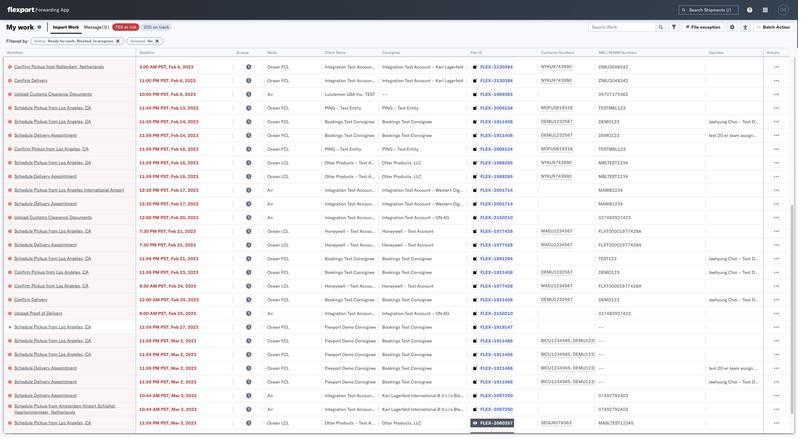 Task type: vqa. For each thing, say whether or not it's contained in the screenshot.


Task type: describe. For each thing, give the bounding box(es) containing it.
confirm for 11:59 pm pst, feb 23, 2023
[[14, 270, 30, 275]]

1919147
[[494, 325, 513, 330]]

from for eighth schedule pickup from los angeles, ca link from the top of the page
[[49, 352, 58, 358]]

20 for demo123
[[718, 133, 723, 138]]

schedule pickup from los angeles, ca for seventh schedule pickup from los angeles, ca link
[[14, 338, 91, 344]]

am for confirm pickup from los angeles, ca
[[150, 284, 157, 289]]

flex-2001714 for schedule pickup from los angeles international airport
[[481, 188, 513, 193]]

work
[[68, 24, 79, 30]]

1 clearance from the top
[[48, 50, 68, 56]]

2 ocean from the top
[[267, 64, 280, 70]]

mbl/mawb numbers
[[599, 50, 637, 55]]

10 ocean fcl from the top
[[267, 297, 289, 303]]

workitem button
[[4, 49, 129, 55]]

schedule pickup from los angeles, ca for 7th schedule pickup from los angeles, ca link from the bottom
[[14, 160, 91, 165]]

16 schedule from the top
[[14, 393, 33, 399]]

test 20 wi team assignment for demo123
[[709, 133, 764, 138]]

14 flex- from the top
[[481, 229, 494, 234]]

3 nyku9743990 from the top
[[541, 78, 572, 83]]

confirm for 11:59 pm pst, feb 16, 2023
[[14, 146, 30, 152]]

test 20 wi team assignment for --
[[709, 366, 764, 372]]

1 ocean fcl from the top
[[267, 50, 289, 56]]

mbl/mawb
[[599, 50, 620, 55]]

2 air from the top
[[267, 188, 273, 193]]

0 vertical spatial airport
[[110, 187, 124, 193]]

3, for schedule delivery appointment
[[181, 393, 185, 399]]

20,
[[180, 215, 187, 221]]

1 schedule delivery appointment from the top
[[14, 132, 77, 138]]

netherlands inside 'link'
[[80, 64, 104, 69]]

7 schedule pickup from los angeles, ca button from the top
[[14, 352, 91, 358]]

schedule pickup from amsterdam airport schiphol, haarlemmermeer, netherlands button
[[14, 403, 128, 417]]

destination for 11:59 pm pst, feb 14, 2023
[[752, 119, 775, 125]]

schedule pickup from los angeles international airport button
[[14, 187, 124, 194]]

flex-2097290 for schedule pickup from amsterdam airport schiphol, haarlemmermeer, netherlands
[[481, 407, 513, 413]]

upload proof of delivery link
[[14, 310, 62, 317]]

2001714 for schedule delivery appointment
[[494, 201, 513, 207]]

5 fcl from the top
[[281, 119, 289, 125]]

snoozed
[[130, 39, 145, 43]]

6 ocean lcl from the top
[[267, 421, 289, 426]]

in
[[93, 39, 97, 43]]

12:00 pm pst, feb 20, 2023
[[139, 215, 199, 221]]

3 confirm pickup from los angeles, ca link from the top
[[14, 283, 89, 289]]

11 flex- from the top
[[481, 188, 494, 193]]

24,
[[178, 284, 184, 289]]

pickup for first schedule pickup from los angeles, ca link from the top of the page
[[34, 105, 47, 111]]

3 11:59 from the top
[[139, 133, 152, 138]]

confirm pickup from los angeles, ca button for 11:59 pm pst, feb 16, 2023
[[14, 146, 89, 153]]

actions
[[767, 50, 780, 55]]

1 fcl from the top
[[281, 50, 289, 56]]

11:59 pm pst, feb 27, 2023
[[139, 325, 199, 330]]

international for schedule pickup from amsterdam airport schiphol, haarlemmermeer, netherlands
[[411, 407, 436, 413]]

5:30
[[139, 50, 149, 56]]

12:30 pm pst, feb 17, 2023 for schedule delivery appointment
[[139, 201, 199, 207]]

flex-1977428 for confirm pickup from los angeles, ca
[[481, 284, 513, 289]]

1 flexport from the top
[[325, 325, 341, 330]]

name
[[336, 50, 346, 55]]

20 flex- from the top
[[481, 311, 494, 317]]

action
[[777, 24, 790, 30]]

3 lcl from the top
[[281, 229, 289, 234]]

3:00
[[139, 64, 149, 70]]

flex
[[471, 50, 478, 55]]

3 resize handle column header from the left
[[257, 48, 264, 438]]

bicu1234565, demu1232567 for fifth schedule delivery appointment button
[[541, 366, 605, 371]]

11:00
[[139, 78, 152, 83]]

lululemon
[[325, 92, 346, 97]]

bleckmann for schedule delivery appointment
[[454, 393, 476, 399]]

from for first schedule pickup from los angeles, ca link from the top of the page
[[49, 105, 58, 111]]

mode
[[267, 50, 277, 55]]

1 upload from the top
[[14, 50, 29, 56]]

client
[[325, 50, 335, 55]]

14 ocean fcl from the top
[[267, 366, 289, 372]]

9 ocean fcl from the top
[[267, 270, 289, 276]]

10 11:59 from the top
[[139, 339, 152, 344]]

track
[[159, 24, 169, 30]]

759
[[115, 24, 123, 30]]

1911466 for eighth schedule pickup from los angeles, ca link from the top of the page
[[494, 352, 513, 358]]

017482927423 for 9:00 am pst, feb 25, 2023
[[599, 311, 631, 317]]

7 ocean from the top
[[267, 146, 280, 152]]

destination for 11:59 pm pst, feb 21, 2023
[[752, 256, 775, 262]]

3 fcl from the top
[[281, 78, 289, 83]]

5 11:59 from the top
[[139, 160, 152, 166]]

message
[[84, 24, 102, 30]]

c/o for schedule delivery appointment
[[446, 393, 453, 399]]

3 16, from the top
[[180, 174, 187, 179]]

mofu0618318 for 11:59 pm pst, feb 13, 2023
[[541, 105, 573, 111]]

from for sixth schedule pickup from los angeles, ca link from the bottom
[[49, 228, 58, 234]]

test123
[[599, 256, 617, 262]]

confirm pickup from rotterdam, netherlands
[[14, 64, 104, 69]]

2097290 for schedule pickup from amsterdam airport schiphol, haarlemmermeer, netherlands
[[494, 407, 513, 413]]

flex-2006134 for 11:59 pm pst, feb 16, 2023
[[481, 146, 513, 152]]

resize handle column header for mbl/mawb numbers
[[699, 48, 706, 438]]

19 flex- from the top
[[481, 297, 494, 303]]

workitem
[[7, 50, 23, 55]]

assignment for --
[[741, 366, 764, 372]]

client name
[[325, 50, 346, 55]]

schedule pickup from amsterdam airport schiphol, haarlemmermeer, netherlands link
[[14, 403, 128, 416]]

confirm pickup from rotterdam, netherlands link
[[14, 63, 104, 70]]

Search Shipments (/) text field
[[679, 5, 739, 15]]

customs for 12:00 pm pst, feb 20, 2023
[[30, 215, 47, 220]]

choi for 11:59 pm pst, feb 14, 2023
[[729, 119, 738, 125]]

9 11:59 from the top
[[139, 325, 152, 330]]

risk
[[129, 24, 137, 30]]

for
[[60, 39, 65, 43]]

10:00
[[139, 92, 152, 97]]

pickup for eighth schedule pickup from los angeles, ca link from the top of the page
[[34, 352, 47, 358]]

confirm delivery link for 11:00 pm pst, feb 6, 2023
[[14, 77, 47, 83]]

container numbers
[[541, 50, 574, 55]]

bleckmann for schedule pickup from amsterdam airport schiphol, haarlemmermeer, netherlands
[[454, 407, 476, 413]]

20 ocean from the top
[[267, 380, 280, 385]]

blocked,
[[77, 39, 92, 43]]

choi for 12:00 am pst, feb 25, 2023
[[729, 297, 738, 303]]

18 schedule from the top
[[14, 421, 33, 426]]

app
[[61, 7, 69, 13]]

27,
[[180, 325, 187, 330]]

9 schedule pickup from los angeles, ca link from the top
[[14, 420, 91, 426]]

os button
[[777, 3, 791, 17]]

11:59 pm pst, feb 23, 2023
[[139, 270, 199, 276]]

2 flxt00001977428a from the top
[[599, 242, 642, 248]]

testmbl123 for 11:59 pm pst, feb 16, 2023
[[599, 146, 626, 152]]

schedule pickup from los angeles international airport link
[[14, 187, 124, 193]]

mbl/mawb numbers button
[[596, 49, 700, 55]]

25 flex- from the top
[[481, 380, 494, 385]]

5 nyku9743990 from the top
[[541, 174, 572, 179]]

2 schedule delivery appointment from the top
[[14, 174, 77, 179]]

flex-2150210 for 12:00 pm pst, feb 20, 2023
[[481, 215, 513, 221]]

2 mbltest1234 from the top
[[599, 174, 628, 179]]

7 schedule pickup from los angeles, ca link from the top
[[14, 338, 91, 344]]

delivery inside button
[[46, 311, 62, 316]]

11:00 pm pst, feb 6, 2023
[[139, 78, 196, 83]]

205
[[144, 24, 152, 30]]

ready
[[48, 39, 59, 43]]

ca for first schedule pickup from los angeles, ca link from the top of the page
[[85, 105, 91, 111]]

client name button
[[322, 49, 373, 55]]

upload customs clearance documents for 10:00
[[14, 91, 92, 97]]

clearance for 12:00 pm pst, feb 20, 2023
[[48, 215, 68, 220]]

1 ocean lcl from the top
[[267, 160, 289, 166]]

deadline
[[139, 50, 154, 55]]

5 flex- from the top
[[481, 105, 494, 111]]

my work
[[6, 23, 34, 31]]

2 llc from the top
[[414, 174, 422, 179]]

1 ocean from the top
[[267, 50, 280, 56]]

8 ocean fcl from the top
[[267, 256, 289, 262]]

proof
[[30, 311, 40, 316]]

8 schedule from the top
[[14, 228, 33, 234]]

6, for 11:00 pm pst, feb 6, 2023
[[180, 78, 184, 83]]

2 flex-1977428 from the top
[[481, 242, 513, 248]]

15 ocean fcl from the top
[[267, 380, 289, 385]]

resize handle column header for client name
[[372, 48, 379, 438]]

forwarding app
[[36, 7, 69, 13]]

confirm delivery for 12:00
[[14, 297, 47, 303]]

15 ocean from the top
[[267, 297, 280, 303]]

10:44 am pst, mar 3, 2023 for schedule delivery appointment
[[139, 393, 197, 399]]

3 schedule from the top
[[14, 132, 33, 138]]

confirm delivery button for 12:00 am pst, feb 25, 2023
[[14, 297, 47, 304]]

9:30
[[139, 284, 149, 289]]

jaehyung for 12:00 am pst, feb 25, 2023
[[709, 297, 727, 303]]

2006134 for 11:59 pm pst, feb 13, 2023
[[494, 105, 513, 111]]

container numbers button
[[538, 49, 589, 55]]

7 air from the top
[[267, 407, 273, 413]]

: for status
[[45, 39, 46, 43]]

12:00 for 12:00 am pst, feb 25, 2023
[[139, 297, 152, 303]]

4 schedule delivery appointment button from the top
[[14, 242, 77, 249]]

exception
[[700, 24, 721, 30]]

flexport for fifth schedule delivery appointment button
[[325, 366, 341, 372]]

1 flex-1988285 from the top
[[481, 160, 513, 166]]

5:30 pm pst, feb 4, 2023
[[139, 50, 193, 56]]

3:00 am pst, feb 6, 2023
[[139, 64, 194, 70]]

2 vertical spatial 3,
[[180, 421, 185, 426]]

flex id button
[[468, 49, 532, 55]]

forwarding app link
[[7, 7, 69, 13]]

schedule pickup from amsterdam airport schiphol, haarlemmermeer, netherlands
[[14, 404, 116, 416]]

1 documents from the top
[[69, 50, 92, 56]]

6 schedule delivery appointment from the top
[[14, 379, 77, 385]]

5 schedule from the top
[[14, 174, 33, 179]]

schedule inside schedule pickup from amsterdam airport schiphol, haarlemmermeer, netherlands
[[14, 404, 33, 409]]

1 demo from the top
[[342, 325, 354, 330]]

angeles, for 7th schedule pickup from los angeles, ca link from the bottom
[[67, 160, 84, 165]]

filtered
[[6, 38, 21, 44]]

10:00 pm pst, feb 9, 2023
[[139, 92, 196, 97]]

schedule pickup from los angeles, ca for 6th schedule pickup from los angeles, ca link
[[14, 325, 91, 330]]

1977428 for confirm pickup from los angeles, ca
[[494, 284, 513, 289]]

forwarding
[[36, 7, 59, 13]]

schedule pickup from los angeles, ca for eighth schedule pickup from los angeles, ca link from the top of the page
[[14, 352, 91, 358]]

flex-2060357
[[481, 421, 513, 426]]

airport inside schedule pickup from amsterdam airport schiphol, haarlemmermeer, netherlands
[[83, 404, 96, 409]]

20 for --
[[718, 366, 723, 372]]

appointment for 6th schedule delivery appointment link from the top of the page
[[51, 379, 77, 385]]

los for first schedule pickup from los angeles, ca link from the top of the page
[[59, 105, 66, 111]]

products for 7th schedule pickup from los angeles, ca link from the bottom
[[336, 160, 354, 166]]

from for confirm pickup from rotterdam, netherlands 'link'
[[46, 64, 55, 69]]

9:00 am pst, feb 25, 2023
[[139, 311, 196, 317]]

flex-2130384 for 5:30 pm pst, feb 4, 2023
[[481, 50, 513, 56]]

11:59 pm pst, feb 13, 2023
[[139, 105, 199, 111]]

1 flex-1911408 from the top
[[481, 119, 513, 125]]

11 ocean from the top
[[267, 242, 280, 248]]

ca for eighth schedule pickup from los angeles, ca link from the bottom
[[85, 119, 91, 124]]

1 schedule delivery appointment link from the top
[[14, 132, 77, 138]]

7 flex- from the top
[[481, 133, 494, 138]]

6 ocean from the top
[[267, 133, 280, 138]]

team for --
[[730, 366, 740, 372]]

15 schedule from the top
[[14, 379, 33, 385]]

upload proof of delivery
[[14, 311, 62, 316]]

6 lcl from the top
[[281, 421, 289, 426]]

testmbl123 for 11:59 pm pst, feb 13, 2023
[[599, 105, 626, 111]]

international for schedule delivery appointment
[[411, 393, 436, 399]]

assignment for demo123
[[741, 133, 764, 138]]

lululemon usa inc. test
[[325, 92, 375, 97]]

15 fcl from the top
[[281, 380, 289, 385]]

filtered by:
[[6, 38, 29, 44]]

5 schedule delivery appointment from the top
[[14, 366, 77, 371]]

at
[[124, 24, 128, 30]]

progress
[[98, 39, 113, 43]]

mawb1234 for schedule pickup from los angeles international airport
[[599, 188, 623, 193]]

batch
[[763, 24, 775, 30]]

karl lagerfeld international b.v c/o bleckmann for schedule delivery appointment
[[382, 393, 476, 399]]

mode button
[[264, 49, 316, 55]]

snoozed : no
[[130, 39, 153, 43]]

confirm pickup from rotterdam, netherlands button
[[14, 63, 104, 70]]

flex-2001714 for schedule delivery appointment
[[481, 201, 513, 207]]

flex-1989365
[[481, 92, 513, 97]]

1 nyku9743990 from the top
[[541, 50, 572, 56]]

test for demo123
[[709, 133, 717, 138]]

3 schedule delivery appointment link from the top
[[14, 201, 77, 207]]

choi for 11:59 pm pst, feb 23, 2023
[[729, 270, 738, 276]]

container
[[541, 50, 558, 55]]

10 resize handle column header from the left
[[756, 48, 763, 438]]

los for 7th schedule pickup from los angeles, ca link from the bottom
[[59, 160, 66, 165]]

of
[[41, 311, 45, 316]]

destination for 11:59 pm pst, mar 2, 2023
[[752, 380, 775, 385]]

3 air from the top
[[267, 201, 273, 207]]

1 air from the top
[[267, 92, 273, 97]]

5 ocean lcl from the top
[[267, 284, 289, 289]]

wi for demo123
[[724, 133, 729, 138]]

1 2, from the top
[[180, 339, 185, 344]]

9 flex- from the top
[[481, 160, 494, 166]]

1 flexport demo consignee from the top
[[325, 325, 376, 330]]

1 flex- from the top
[[481, 50, 494, 56]]

4 11:59 from the top
[[139, 146, 152, 152]]

resize handle column header for container numbers
[[588, 48, 596, 438]]

schedule pickup from los angeles international airport
[[14, 187, 124, 193]]

2130384 for 3:00 am pst, feb 6, 2023
[[494, 64, 513, 70]]

759 at risk
[[115, 24, 137, 30]]

15 flex- from the top
[[481, 242, 494, 248]]

flexport demo consignee for second schedule pickup from los angeles, ca button from the bottom
[[325, 352, 376, 358]]

17 ocean from the top
[[267, 339, 280, 344]]

11 schedule from the top
[[14, 325, 33, 330]]

deadline button
[[136, 49, 227, 55]]

wi for --
[[724, 366, 729, 372]]



Task type: locate. For each thing, give the bounding box(es) containing it.
0 vertical spatial products
[[336, 160, 354, 166]]

by:
[[23, 38, 29, 44]]

pickup inside schedule pickup from amsterdam airport schiphol, haarlemmermeer, netherlands
[[34, 404, 47, 409]]

3 flex- from the top
[[481, 78, 494, 83]]

jaehyung for 11:59 pm pst, feb 23, 2023
[[709, 270, 727, 276]]

1 : from the left
[[45, 39, 46, 43]]

nyku9743990
[[541, 50, 572, 56], [541, 64, 572, 70], [541, 78, 572, 83], [541, 160, 572, 166], [541, 174, 572, 179]]

: left no
[[145, 39, 146, 43]]

my
[[6, 23, 16, 31]]

jaehyung choi - test destination agent for 12:00 am pst, feb 25, 2023
[[709, 297, 788, 303]]

2 demo from the top
[[342, 339, 354, 344]]

appointment for fifth schedule delivery appointment link from the bottom of the page
[[51, 201, 77, 207]]

1 vertical spatial bleckmann
[[454, 407, 476, 413]]

3 appointment from the top
[[51, 201, 77, 207]]

3 flexport demo consignee from the top
[[325, 352, 376, 358]]

documents for 10:00 pm pst, feb 9, 2023
[[69, 91, 92, 97]]

7 schedule delivery appointment from the top
[[14, 393, 77, 399]]

integration
[[325, 50, 346, 56], [382, 50, 404, 56], [325, 64, 346, 70], [382, 64, 404, 70], [325, 78, 346, 83], [382, 78, 404, 83], [325, 188, 346, 193], [382, 188, 404, 193], [325, 201, 346, 207], [382, 201, 404, 207], [325, 215, 346, 221], [382, 215, 404, 221], [325, 311, 346, 317], [382, 311, 404, 317], [325, 393, 346, 399], [325, 407, 346, 413]]

flexport. image
[[7, 7, 36, 13]]

5 jaehyung choi - test destination agent from the top
[[709, 380, 788, 385]]

11:59 pm pst, feb 14, 2023 for jaehyung
[[139, 119, 199, 125]]

1 1977428 from the top
[[494, 229, 513, 234]]

4,
[[177, 50, 181, 56]]

choi for 11:59 pm pst, mar 2, 2023
[[729, 380, 738, 385]]

flexport demo consignee for fifth schedule delivery appointment button
[[325, 366, 376, 372]]

demu1232567
[[541, 119, 573, 124], [541, 133, 573, 138], [541, 270, 573, 275], [541, 297, 573, 303], [573, 338, 605, 344], [573, 352, 605, 358], [573, 366, 605, 371], [573, 380, 605, 385]]

pst,
[[158, 50, 167, 56], [158, 64, 168, 70], [161, 78, 170, 83], [161, 92, 170, 97], [161, 105, 170, 111], [161, 119, 170, 125], [161, 133, 170, 138], [161, 146, 170, 152], [161, 160, 170, 166], [161, 174, 170, 179], [161, 188, 170, 193], [161, 201, 170, 207], [161, 215, 170, 221], [158, 229, 167, 234], [158, 242, 167, 248], [161, 256, 170, 262], [161, 270, 170, 276], [158, 284, 168, 289], [161, 297, 170, 303], [158, 311, 168, 317], [161, 325, 170, 330], [161, 339, 170, 344], [161, 352, 170, 358], [161, 366, 170, 372], [161, 380, 170, 385], [161, 393, 170, 399], [161, 407, 170, 413], [161, 421, 170, 426]]

confirm pickup from los angeles, ca link for 11:59 pm pst, feb 23, 2023
[[14, 269, 89, 276]]

resize handle column header
[[128, 48, 136, 438], [226, 48, 233, 438], [257, 48, 264, 438], [314, 48, 322, 438], [372, 48, 379, 438], [460, 48, 468, 438], [531, 48, 538, 438], [588, 48, 596, 438], [699, 48, 706, 438], [756, 48, 763, 438], [782, 48, 790, 438]]

6, up 9,
[[180, 78, 184, 83]]

1 numbers from the left
[[559, 50, 574, 55]]

10:44 for schedule delivery appointment
[[139, 393, 152, 399]]

bookings
[[325, 119, 343, 125], [382, 119, 401, 125], [325, 133, 343, 138], [382, 133, 401, 138], [325, 256, 343, 262], [382, 256, 401, 262], [325, 270, 343, 276], [382, 270, 401, 276], [325, 297, 343, 303], [382, 297, 401, 303], [382, 325, 401, 330], [382, 339, 401, 344], [382, 352, 401, 358], [382, 366, 401, 372], [382, 380, 401, 385]]

batch action button
[[754, 22, 794, 32]]

2001714 for schedule pickup from los angeles international airport
[[494, 188, 513, 193]]

2 vertical spatial products,
[[394, 421, 413, 426]]

2 1911466 from the top
[[494, 352, 513, 358]]

schedule pickup from los angeles, ca link
[[14, 105, 91, 111], [14, 118, 91, 125], [14, 160, 91, 166], [14, 228, 91, 234], [14, 256, 91, 262], [14, 324, 91, 330], [14, 338, 91, 344], [14, 352, 91, 358], [14, 420, 91, 426]]

1 1988285 from the top
[[494, 160, 513, 166]]

1 vertical spatial 25,
[[178, 311, 184, 317]]

1 vertical spatial confirm delivery button
[[14, 297, 47, 304]]

1 017482927423 from the top
[[599, 215, 631, 221]]

jaehyung choi - test destination agent for 11:59 pm pst, feb 14, 2023
[[709, 119, 788, 125]]

21 flex- from the top
[[481, 325, 494, 330]]

no
[[148, 39, 153, 43]]

jaehyung for 11:59 pm pst, mar 2, 2023
[[709, 380, 727, 385]]

ca for 6th schedule pickup from los angeles, ca link
[[85, 325, 91, 330]]

choi
[[729, 119, 738, 125], [729, 256, 738, 262], [729, 270, 738, 276], [729, 297, 738, 303], [729, 380, 738, 385]]

3 zimu3048342 from the top
[[599, 78, 628, 83]]

3 bicu1234565, demu1232567 from the top
[[541, 366, 605, 371]]

llc for 7th schedule pickup from los angeles, ca link from the bottom
[[414, 160, 422, 166]]

2 mawb1234 from the top
[[599, 201, 623, 207]]

schedule pickup from los angeles, ca for eighth schedule pickup from los angeles, ca link from the bottom
[[14, 119, 91, 124]]

0 vertical spatial 10:44 am pst, mar 3, 2023
[[139, 393, 197, 399]]

flex-2130384 up flex-1989365
[[481, 78, 513, 83]]

inc.
[[357, 92, 364, 97]]

1 7:30 from the top
[[139, 229, 149, 234]]

12:00
[[139, 215, 152, 221], [139, 297, 152, 303]]

0 horizontal spatial airport
[[83, 404, 96, 409]]

9:30 am pst, feb 24, 2023
[[139, 284, 196, 289]]

1 vertical spatial clearance
[[48, 91, 68, 97]]

2 products, from the top
[[394, 174, 413, 179]]

14, for test 20 wi team assignment
[[180, 133, 187, 138]]

18 ocean from the top
[[267, 352, 280, 358]]

4 schedule delivery appointment link from the top
[[14, 242, 77, 248]]

flex-1911466 for second schedule pickup from los angeles, ca button from the bottom
[[481, 352, 513, 358]]

1 vertical spatial 12:30 pm pst, feb 17, 2023
[[139, 201, 199, 207]]

1 vertical spatial upload customs clearance documents
[[14, 91, 92, 97]]

numbers right mbl/mawb
[[621, 50, 637, 55]]

2 schedule pickup from los angeles, ca button from the top
[[14, 118, 91, 125]]

2 vertical spatial 11:59 pm pst, feb 16, 2023
[[139, 174, 199, 179]]

2 20 from the top
[[718, 366, 723, 372]]

8 schedule pickup from los angeles, ca from the top
[[14, 352, 91, 358]]

4 flexport from the top
[[325, 366, 341, 372]]

entity
[[350, 105, 361, 111], [407, 105, 419, 111], [350, 146, 361, 152], [407, 146, 419, 152]]

flex-2001714 button
[[471, 186, 514, 195], [471, 186, 514, 195], [471, 200, 514, 208], [471, 200, 514, 208]]

24 flex- from the top
[[481, 366, 494, 372]]

20
[[718, 133, 723, 138], [718, 366, 723, 372]]

flex-2130384 button
[[471, 49, 514, 58], [471, 49, 514, 58], [471, 63, 514, 71], [471, 63, 514, 71], [471, 76, 514, 85], [471, 76, 514, 85]]

1 vertical spatial confirm delivery link
[[14, 297, 47, 303]]

upload for 10:00 pm pst, feb 9, 2023
[[14, 91, 29, 97]]

numbers right container
[[559, 50, 574, 55]]

2 numbers from the left
[[621, 50, 637, 55]]

2 otter products, llc from the top
[[382, 174, 422, 179]]

flex-1977428 button
[[471, 227, 514, 236], [471, 227, 514, 236], [471, 241, 514, 250], [471, 241, 514, 250], [471, 282, 514, 291], [471, 282, 514, 291]]

1 vertical spatial llc
[[414, 174, 422, 179]]

1 vertical spatial 2130384
[[494, 64, 513, 70]]

11:59 pm pst, feb 16, 2023
[[139, 146, 199, 152], [139, 160, 199, 166], [139, 174, 199, 179]]

0 vertical spatial bleckmann
[[454, 393, 476, 399]]

1911466 for 5th schedule delivery appointment link from the top of the page
[[494, 366, 513, 372]]

11:59 pm pst, feb 14, 2023 for test
[[139, 133, 199, 138]]

work,
[[66, 39, 76, 43]]

consignee
[[382, 50, 400, 55], [354, 119, 375, 125], [411, 119, 432, 125], [354, 133, 375, 138], [411, 133, 432, 138], [354, 256, 375, 262], [411, 256, 432, 262], [354, 270, 375, 276], [411, 270, 432, 276], [354, 297, 375, 303], [411, 297, 432, 303], [355, 325, 376, 330], [411, 325, 432, 330], [355, 339, 376, 344], [411, 339, 432, 344], [355, 352, 376, 358], [411, 352, 432, 358], [355, 366, 376, 372], [411, 366, 432, 372], [355, 380, 376, 385], [411, 380, 432, 385]]

17, for schedule delivery appointment
[[180, 201, 187, 207]]

4 air from the top
[[267, 215, 273, 221]]

11:59 pm pst, mar 2, 2023 for second schedule pickup from los angeles, ca button from the bottom
[[139, 352, 196, 358]]

upload customs clearance documents link
[[14, 50, 92, 56], [14, 91, 92, 97], [14, 214, 92, 221]]

ocean fcl
[[267, 50, 289, 56], [267, 64, 289, 70], [267, 78, 289, 83], [267, 105, 289, 111], [267, 119, 289, 125], [267, 133, 289, 138], [267, 146, 289, 152], [267, 256, 289, 262], [267, 270, 289, 276], [267, 297, 289, 303], [267, 325, 289, 330], [267, 339, 289, 344], [267, 352, 289, 358], [267, 366, 289, 372], [267, 380, 289, 385]]

pickup inside 'link'
[[31, 64, 45, 69]]

2 vertical spatial clearance
[[48, 215, 68, 220]]

angeles, for seventh schedule pickup from los angeles, ca link
[[67, 338, 84, 344]]

1 vertical spatial flex-1977428
[[481, 242, 513, 248]]

documents down blocked,
[[69, 50, 92, 56]]

6, for 3:00 am pst, feb 6, 2023
[[178, 64, 182, 70]]

5 resize handle column header from the left
[[372, 48, 379, 438]]

ca for ninth schedule pickup from los angeles, ca link
[[85, 421, 91, 426]]

netherlands right the "rotterdam,"
[[80, 64, 104, 69]]

upload inside button
[[14, 311, 29, 316]]

1 vertical spatial flex-2150210
[[481, 311, 513, 317]]

07492792403 for schedule delivery appointment
[[599, 393, 628, 399]]

1 vertical spatial 07492792403
[[599, 407, 628, 413]]

14 schedule from the top
[[14, 366, 33, 371]]

2 vertical spatial flxt00001977428a
[[599, 284, 642, 289]]

honeywell
[[325, 229, 345, 234], [382, 229, 403, 234], [325, 242, 345, 248], [382, 242, 403, 248], [325, 284, 345, 289], [382, 284, 403, 289]]

6, down '4,'
[[178, 64, 182, 70]]

3 demo123 from the top
[[599, 270, 620, 276]]

clearance
[[48, 50, 68, 56], [48, 91, 68, 97], [48, 215, 68, 220]]

2130384 up 1989365
[[494, 78, 513, 83]]

flex-1977428 for schedule pickup from los angeles, ca
[[481, 229, 513, 234]]

international inside button
[[84, 187, 109, 193]]

23,
[[180, 270, 187, 276]]

segu6076363
[[541, 421, 572, 426]]

2 07492792403 from the top
[[599, 407, 628, 413]]

10:44 am pst, mar 3, 2023 for schedule pickup from amsterdam airport schiphol, haarlemmermeer, netherlands
[[139, 407, 197, 413]]

0 vertical spatial 25,
[[180, 297, 187, 303]]

0 vertical spatial otter products - test account
[[325, 160, 385, 166]]

1 upload customs clearance documents from the top
[[14, 50, 92, 56]]

0 vertical spatial upload customs clearance documents link
[[14, 50, 92, 56]]

flex-2130384 down flex id button
[[481, 64, 513, 70]]

5 ocean from the top
[[267, 119, 280, 125]]

1 vertical spatial flex-2006134
[[481, 146, 513, 152]]

file exception
[[692, 24, 721, 30]]

2 schedule delivery appointment button from the top
[[14, 173, 77, 180]]

11:59 pm pst, mar 3, 2023
[[139, 421, 196, 426]]

25, down 24,
[[180, 297, 187, 303]]

1 mawb1234 from the top
[[599, 188, 623, 193]]

2 12:00 from the top
[[139, 297, 152, 303]]

confirm inside 'link'
[[14, 64, 30, 69]]

: left ready
[[45, 39, 46, 43]]

0 vertical spatial assignment
[[741, 133, 764, 138]]

0 vertical spatial mbltest1234
[[599, 160, 628, 166]]

flex-1911408
[[481, 119, 513, 125], [481, 133, 513, 138], [481, 270, 513, 276], [481, 297, 513, 303]]

1 vertical spatial flex-2001714
[[481, 201, 513, 207]]

1 flxt00001977428a from the top
[[599, 229, 642, 234]]

operator
[[709, 50, 724, 55]]

los for 6th schedule pickup from los angeles, ca link
[[59, 325, 66, 330]]

ocean
[[267, 50, 280, 56], [267, 64, 280, 70], [267, 78, 280, 83], [267, 105, 280, 111], [267, 119, 280, 125], [267, 133, 280, 138], [267, 146, 280, 152], [267, 160, 280, 166], [267, 174, 280, 179], [267, 229, 280, 234], [267, 242, 280, 248], [267, 256, 280, 262], [267, 270, 280, 276], [267, 284, 280, 289], [267, 297, 280, 303], [267, 325, 280, 330], [267, 339, 280, 344], [267, 352, 280, 358], [267, 366, 280, 372], [267, 380, 280, 385], [267, 421, 280, 426]]

confirm pickup from los angeles, ca link
[[14, 146, 89, 152], [14, 269, 89, 276], [14, 283, 89, 289]]

documents
[[69, 50, 92, 56], [69, 91, 92, 97], [69, 215, 92, 220]]

21, for schedule delivery appointment
[[177, 242, 184, 248]]

5 schedule delivery appointment link from the top
[[14, 365, 77, 372]]

karl
[[378, 50, 386, 56], [436, 50, 444, 56], [378, 64, 386, 70], [436, 64, 444, 70], [378, 78, 386, 83], [436, 78, 444, 83], [378, 393, 386, 399], [382, 393, 390, 399], [378, 407, 386, 413], [382, 407, 390, 413]]

delivery for second schedule delivery appointment link from the top of the page
[[34, 174, 50, 179]]

7 fcl from the top
[[281, 146, 289, 152]]

0 vertical spatial 2097290
[[494, 393, 513, 399]]

1 vertical spatial confirm delivery
[[14, 297, 47, 303]]

1 vertical spatial confirm pickup from los angeles, ca
[[14, 270, 89, 275]]

2 customs from the top
[[30, 91, 47, 97]]

2 flex-1988285 from the top
[[481, 174, 513, 179]]

maeu1234567 for schedule pickup from los angeles, ca
[[541, 229, 573, 234]]

resize handle column header for workitem
[[128, 48, 136, 438]]

1 flex-1911466 from the top
[[481, 339, 513, 344]]

2 choi from the top
[[729, 256, 738, 262]]

confirm pickup from los angeles, ca button
[[14, 146, 89, 153], [14, 269, 89, 276], [14, 283, 89, 290]]

0 vertical spatial upload customs clearance documents button
[[14, 91, 92, 98]]

6 flex- from the top
[[481, 119, 494, 125]]

5 choi from the top
[[729, 380, 738, 385]]

2 vertical spatial 2130384
[[494, 78, 513, 83]]

snooze
[[237, 50, 249, 55]]

4 flex- from the top
[[481, 92, 494, 97]]

flex-1919147
[[481, 325, 513, 330]]

1 vertical spatial 2097290
[[494, 407, 513, 413]]

0 vertical spatial 7:30
[[139, 229, 149, 234]]

flex-2006134 button
[[471, 104, 514, 112], [471, 104, 514, 112], [471, 145, 514, 154], [471, 145, 514, 154]]

2 vertical spatial 16,
[[180, 174, 187, 179]]

1 vertical spatial products,
[[394, 174, 413, 179]]

4 bicu1234565, from the top
[[541, 380, 572, 385]]

7 resize handle column header from the left
[[531, 48, 538, 438]]

otter products, llc
[[382, 160, 422, 166], [382, 174, 422, 179], [382, 421, 422, 426]]

2 confirm pickup from los angeles, ca button from the top
[[14, 269, 89, 276]]

clearance for 10:00 pm pst, feb 9, 2023
[[48, 91, 68, 97]]

los for eighth schedule pickup from los angeles, ca link from the top of the page
[[59, 352, 66, 358]]

4 ocean lcl from the top
[[267, 242, 289, 248]]

from inside confirm pickup from rotterdam, netherlands 'link'
[[46, 64, 55, 69]]

5 schedule delivery appointment button from the top
[[14, 365, 77, 372]]

2 14, from the top
[[180, 133, 187, 138]]

delivery for 5th schedule delivery appointment link from the top of the page
[[34, 366, 50, 371]]

11:59 pm pst, feb 21, 2023
[[139, 256, 199, 262]]

6 air from the top
[[267, 393, 273, 399]]

0 vertical spatial clearance
[[48, 50, 68, 56]]

2 vertical spatial upload customs clearance documents link
[[14, 214, 92, 221]]

otter
[[325, 160, 335, 166], [382, 160, 393, 166], [325, 174, 335, 179], [382, 174, 393, 179], [325, 421, 335, 426], [382, 421, 393, 426]]

2 flex-2130384 from the top
[[481, 64, 513, 70]]

5 ocean fcl from the top
[[267, 119, 289, 125]]

: for snoozed
[[145, 39, 146, 43]]

3 confirm pickup from los angeles, ca button from the top
[[14, 283, 89, 290]]

team
[[730, 133, 740, 138], [730, 366, 740, 372]]

work
[[18, 23, 34, 31]]

1977428 for schedule pickup from los angeles, ca
[[494, 229, 513, 234]]

13,
[[180, 105, 187, 111]]

1 wi from the top
[[724, 133, 729, 138]]

flexport demo consignee
[[325, 325, 376, 330], [325, 339, 376, 344], [325, 352, 376, 358], [325, 366, 376, 372], [325, 380, 376, 385]]

1 assignment from the top
[[741, 133, 764, 138]]

flexport for second schedule pickup from los angeles, ca button from the bottom
[[325, 352, 341, 358]]

6 schedule delivery appointment link from the top
[[14, 379, 77, 385]]

0 vertical spatial test 20 wi team assignment
[[709, 133, 764, 138]]

3 ocean lcl from the top
[[267, 229, 289, 234]]

4 lcl from the top
[[281, 242, 289, 248]]

1 vertical spatial 12:30
[[139, 201, 152, 207]]

1 vertical spatial flex-2097290
[[481, 407, 513, 413]]

0 vertical spatial mofu0618318
[[541, 105, 573, 111]]

demo123 for confirm pickup from los angeles, ca
[[599, 270, 620, 276]]

2130384 down flex id button
[[494, 64, 513, 70]]

0 vertical spatial documents
[[69, 50, 92, 56]]

0 vertical spatial wi
[[724, 133, 729, 138]]

1 vertical spatial otter products, llc
[[382, 174, 422, 179]]

0 vertical spatial confirm delivery link
[[14, 77, 47, 83]]

12 ocean from the top
[[267, 256, 280, 262]]

2 16, from the top
[[180, 160, 187, 166]]

import work button
[[50, 20, 82, 34]]

11:59 pm pst, feb 16, 2023 for schedule pickup from los angeles, ca
[[139, 160, 199, 166]]

lagerfeld
[[387, 50, 406, 56], [445, 50, 463, 56], [387, 64, 406, 70], [445, 64, 463, 70], [387, 78, 406, 83], [445, 78, 463, 83], [387, 393, 406, 399], [391, 393, 410, 399], [387, 407, 406, 413], [391, 407, 410, 413]]

0 horizontal spatial :
[[45, 39, 46, 43]]

bicu1234565, demu1232567 for 6th schedule delivery appointment button
[[541, 380, 605, 385]]

zimu3048342 down search work "text field"
[[599, 50, 628, 56]]

0 vertical spatial maeu1234567
[[541, 229, 573, 234]]

zimu3048342 down mbl/mawb
[[599, 64, 628, 70]]

1 vertical spatial 17,
[[180, 201, 187, 207]]

0 vertical spatial b.v
[[438, 393, 444, 399]]

agent for 11:59 pm pst, feb 21, 2023
[[776, 256, 788, 262]]

documents down angeles
[[69, 215, 92, 220]]

los for seventh schedule pickup from los angeles, ca link
[[59, 338, 66, 344]]

1 vertical spatial documents
[[69, 91, 92, 97]]

1 2130384 from the top
[[494, 50, 513, 56]]

1 vertical spatial 2150210
[[494, 311, 513, 317]]

0 vertical spatial 11:59 pm pst, feb 14, 2023
[[139, 119, 199, 125]]

3 choi from the top
[[729, 270, 738, 276]]

1 vertical spatial 10:44
[[139, 407, 152, 413]]

karl lagerfeld international b.v c/o bleckmann
[[382, 393, 476, 399], [382, 407, 476, 413]]

netherlands down amsterdam
[[51, 410, 75, 416]]

17,
[[180, 188, 187, 193], [180, 201, 187, 207]]

7:30 pm pst, feb 21, 2023 up 11:59 pm pst, feb 21, 2023
[[139, 242, 196, 248]]

flex-1911408 for confirm delivery
[[481, 297, 513, 303]]

test for --
[[709, 366, 717, 372]]

2 vertical spatial otter products - test account
[[325, 421, 385, 426]]

bicu1234565, for eighth schedule pickup from los angeles, ca link from the top of the page
[[541, 352, 572, 358]]

upload customs clearance documents for 12:00
[[14, 215, 92, 220]]

3 products, from the top
[[394, 421, 413, 426]]

14 ocean from the top
[[267, 284, 280, 289]]

0 vertical spatial confirm delivery button
[[14, 77, 47, 84]]

2 schedule pickup from los angeles, ca link from the top
[[14, 118, 91, 125]]

1 2001714 from the top
[[494, 188, 513, 193]]

7 schedule delivery appointment link from the top
[[14, 393, 77, 399]]

1 vertical spatial mbltest1234
[[599, 174, 628, 179]]

11:59 pm pst, feb 16, 2023 for confirm pickup from los angeles, ca
[[139, 146, 199, 152]]

documents down the "rotterdam,"
[[69, 91, 92, 97]]

2 11:59 pm pst, mar 2, 2023 from the top
[[139, 352, 196, 358]]

ca for seventh schedule pickup from los angeles, ca link
[[85, 338, 91, 344]]

2 vertical spatial flex-1977428
[[481, 284, 513, 289]]

1 vertical spatial assignment
[[741, 366, 764, 372]]

upload customs clearance documents link for 10:00 pm pst, feb 9, 2023
[[14, 91, 92, 97]]

1 vertical spatial 20
[[718, 366, 723, 372]]

0 vertical spatial 6,
[[178, 64, 182, 70]]

los for fifth schedule pickup from los angeles, ca link from the bottom of the page
[[59, 256, 66, 262]]

1911466 for 6th schedule delivery appointment link from the top of the page
[[494, 380, 513, 385]]

confirm pickup from los angeles, ca for 11:59 pm pst, feb 16, 2023
[[14, 146, 89, 152]]

1 vertical spatial test 20 wi team assignment
[[709, 366, 764, 372]]

10 flex- from the top
[[481, 174, 494, 179]]

205 on track
[[144, 24, 169, 30]]

5 lcl from the top
[[281, 284, 289, 289]]

bicu1234565, for 6th schedule delivery appointment link from the top of the page
[[541, 380, 572, 385]]

0 vertical spatial confirm pickup from los angeles, ca button
[[14, 146, 89, 153]]

1 otter products - test account from the top
[[325, 160, 385, 166]]

clearance down "schedule pickup from los angeles international airport" button
[[48, 215, 68, 220]]

0 vertical spatial products,
[[394, 160, 413, 166]]

7 schedule from the top
[[14, 201, 33, 207]]

1 schedule from the top
[[14, 105, 33, 111]]

9 fcl from the top
[[281, 270, 289, 276]]

zimu3048342 for 5:30 pm pst, feb 4, 2023
[[599, 50, 628, 56]]

1 vertical spatial netherlands
[[51, 410, 75, 416]]

ping
[[325, 105, 335, 111], [382, 105, 393, 111], [325, 146, 335, 152], [382, 146, 393, 152]]

8 schedule pickup from los angeles, ca button from the top
[[14, 420, 91, 427]]

ocean lcl
[[267, 160, 289, 166], [267, 174, 289, 179], [267, 229, 289, 234], [267, 242, 289, 248], [267, 284, 289, 289], [267, 421, 289, 426]]

1 vertical spatial flex-2130384
[[481, 64, 513, 70]]

upload proof of delivery button
[[14, 310, 62, 317]]

12:00 am pst, feb 25, 2023
[[139, 297, 199, 303]]

appointment
[[51, 132, 77, 138], [51, 174, 77, 179], [51, 201, 77, 207], [51, 242, 77, 248], [51, 366, 77, 371], [51, 379, 77, 385], [51, 393, 77, 399]]

flex id
[[471, 50, 482, 55]]

7:30 down 12:00 pm pst, feb 20, 2023 at the left of page
[[139, 229, 149, 234]]

2, for 6th schedule delivery appointment link from the top of the page
[[180, 380, 185, 385]]

0 vertical spatial 12:00
[[139, 215, 152, 221]]

angeles, for eighth schedule pickup from los angeles, ca link from the bottom
[[67, 119, 84, 124]]

b.v for schedule delivery appointment
[[438, 393, 444, 399]]

on
[[153, 24, 158, 30]]

5 air from the top
[[267, 311, 273, 317]]

0 vertical spatial 21,
[[177, 229, 184, 234]]

7:30 up 11:59 pm pst, feb 21, 2023
[[139, 242, 149, 248]]

0 vertical spatial 12:30 pm pst, feb 17, 2023
[[139, 188, 199, 193]]

3,
[[181, 393, 185, 399], [181, 407, 185, 413], [180, 421, 185, 426]]

25, up 27,
[[178, 311, 184, 317]]

upload customs clearance documents button
[[14, 91, 92, 98], [14, 214, 92, 221]]

2130384 for 5:30 pm pst, feb 4, 2023
[[494, 50, 513, 56]]

clearance down "confirm pickup from rotterdam, netherlands" button
[[48, 91, 68, 97]]

2 vertical spatial zimu3048342
[[599, 78, 628, 83]]

0 vertical spatial c/o
[[446, 393, 453, 399]]

products, for ninth schedule pickup from los angeles, ca link
[[394, 421, 413, 426]]

14, for jaehyung choi - test destination agent
[[180, 119, 187, 125]]

2 flex- from the top
[[481, 64, 494, 70]]

1 vertical spatial karl lagerfeld international b.v c/o bleckmann
[[382, 407, 476, 413]]

confirm pickup from los angeles, ca button for 11:59 pm pst, feb 23, 2023
[[14, 269, 89, 276]]

07492792403
[[599, 393, 628, 399], [599, 407, 628, 413]]

assignment
[[741, 133, 764, 138], [741, 366, 764, 372]]

2130384 right id
[[494, 50, 513, 56]]

1 vertical spatial zimu3048342
[[599, 64, 628, 70]]

2 vertical spatial confirm pickup from los angeles, ca
[[14, 283, 89, 289]]

21, up 23,
[[180, 256, 187, 262]]

4 ocean from the top
[[267, 105, 280, 111]]

017482927423
[[599, 215, 631, 221], [599, 311, 631, 317]]

ca for fifth schedule pickup from los angeles, ca link from the bottom of the page
[[85, 256, 91, 262]]

0 vertical spatial 7:30 pm pst, feb 21, 2023
[[139, 229, 196, 234]]

mabltest12345
[[599, 421, 634, 426]]

2 vertical spatial 1977428
[[494, 284, 513, 289]]

13 schedule from the top
[[14, 352, 33, 358]]

1 vertical spatial international
[[411, 393, 436, 399]]

21, up 11:59 pm pst, feb 21, 2023
[[177, 242, 184, 248]]

0 vertical spatial 16,
[[180, 146, 187, 152]]

schedule delivery appointment link
[[14, 132, 77, 138], [14, 173, 77, 179], [14, 201, 77, 207], [14, 242, 77, 248], [14, 365, 77, 372], [14, 379, 77, 385], [14, 393, 77, 399]]

21, down 20,
[[177, 229, 184, 234]]

5 flexport demo consignee from the top
[[325, 380, 376, 385]]

confirm pickup from los angeles, ca link for 11:59 pm pst, feb 16, 2023
[[14, 146, 89, 152]]

flex-1911408 for confirm pickup from los angeles, ca
[[481, 270, 513, 276]]

flex-2130384 for 11:00 pm pst, feb 6, 2023
[[481, 78, 513, 83]]

from inside schedule pickup from amsterdam airport schiphol, haarlemmermeer, netherlands
[[49, 404, 58, 409]]

airport
[[110, 187, 124, 193], [83, 404, 96, 409]]

pickup for ninth schedule pickup from los angeles, ca link
[[34, 421, 47, 426]]

1 horizontal spatial :
[[145, 39, 146, 43]]

2 vertical spatial documents
[[69, 215, 92, 220]]

0 vertical spatial flex-2097290
[[481, 393, 513, 399]]

2 vertical spatial products
[[336, 421, 354, 426]]

2130384 for 11:00 pm pst, feb 6, 2023
[[494, 78, 513, 83]]

clearance down "for"
[[48, 50, 68, 56]]

1 vertical spatial wi
[[724, 366, 729, 372]]

2 vertical spatial 21,
[[180, 256, 187, 262]]

mofu0618318 for 11:59 pm pst, feb 16, 2023
[[541, 146, 573, 152]]

1 vertical spatial mawb1234
[[599, 201, 623, 207]]

12:30 for schedule pickup from los angeles international airport
[[139, 188, 152, 193]]

4 schedule delivery appointment from the top
[[14, 242, 77, 248]]

0 horizontal spatial netherlands
[[51, 410, 75, 416]]

0 vertical spatial flex-2150210
[[481, 215, 513, 221]]

appointment for 1st schedule delivery appointment link from the top of the page
[[51, 132, 77, 138]]

5 schedule pickup from los angeles, ca link from the top
[[14, 256, 91, 262]]

2 017482927423 from the top
[[599, 311, 631, 317]]

1 vertical spatial b.v
[[438, 407, 444, 413]]

flex-1911466
[[481, 339, 513, 344], [481, 352, 513, 358], [481, 366, 513, 372], [481, 380, 513, 385]]

mar
[[171, 339, 179, 344], [171, 352, 179, 358], [171, 366, 179, 372], [171, 380, 179, 385], [171, 393, 180, 399], [171, 407, 180, 413], [171, 421, 179, 426]]

7:30 pm pst, feb 21, 2023
[[139, 229, 196, 234], [139, 242, 196, 248]]

upload customs clearance documents button for 10:00 pm pst, feb 9, 2023
[[14, 91, 92, 98]]

otter products - test account
[[325, 160, 385, 166], [325, 174, 385, 179], [325, 421, 385, 426]]

flex-2097290 for schedule delivery appointment
[[481, 393, 513, 399]]

0 vertical spatial otter products, llc
[[382, 160, 422, 166]]

flex-2130384 right the flex
[[481, 50, 513, 56]]

3 2, from the top
[[180, 366, 185, 372]]

1 resize handle column header from the left
[[128, 48, 136, 438]]

1 vertical spatial customs
[[30, 91, 47, 97]]

zimu3048342 up 05707175362
[[599, 78, 628, 83]]

1 vertical spatial mofu0618318
[[541, 146, 573, 152]]

consignee inside button
[[382, 50, 400, 55]]

numbers
[[559, 50, 574, 55], [621, 50, 637, 55]]

delivery for fifth schedule delivery appointment link from the bottom of the page
[[34, 201, 50, 207]]

1 vertical spatial products
[[336, 174, 354, 179]]

angeles, for ninth schedule pickup from los angeles, ca link
[[67, 421, 84, 426]]

delivery for 1st schedule delivery appointment link from the top of the page
[[34, 132, 50, 138]]

1 vertical spatial 10:44 am pst, mar 3, 2023
[[139, 407, 197, 413]]

0 vertical spatial test
[[709, 133, 717, 138]]

flex-2006134
[[481, 105, 513, 111], [481, 146, 513, 152]]

1 vertical spatial upload customs clearance documents button
[[14, 214, 92, 221]]

from inside schedule pickup from los angeles international airport link
[[49, 187, 58, 193]]

jaehyung for 11:59 pm pst, feb 14, 2023
[[709, 119, 727, 125]]

10:44 for schedule pickup from amsterdam airport schiphol, haarlemmermeer, netherlands
[[139, 407, 152, 413]]

pickup for sixth schedule pickup from los angeles, ca link from the bottom
[[34, 228, 47, 234]]

id
[[479, 50, 482, 55]]

angeles, for first schedule pickup from los angeles, ca link from the top of the page
[[67, 105, 84, 111]]

flex-2097290
[[481, 393, 513, 399], [481, 407, 513, 413]]

2 confirm pickup from los angeles, ca from the top
[[14, 270, 89, 275]]

netherlands inside schedule pickup from amsterdam airport schiphol, haarlemmermeer, netherlands
[[51, 410, 75, 416]]

1 testmbl123 from the top
[[599, 105, 626, 111]]

os
[[781, 7, 787, 12]]

maeu1234567
[[541, 229, 573, 234], [541, 242, 573, 248], [541, 283, 573, 289]]

test
[[709, 133, 717, 138], [709, 366, 717, 372]]

customs
[[30, 50, 47, 56], [30, 91, 47, 97], [30, 215, 47, 220]]

flex-1891264
[[481, 256, 513, 262]]

jaehyung choi - test destination agent for 11:59 pm pst, feb 23, 2023
[[709, 270, 788, 276]]

resize handle column header for deadline
[[226, 48, 233, 438]]

0 vertical spatial llc
[[414, 160, 422, 166]]

upload customs clearance documents button for 12:00 pm pst, feb 20, 2023
[[14, 214, 92, 221]]

2 otter products - test account from the top
[[325, 174, 385, 179]]

4 jaehyung from the top
[[709, 297, 727, 303]]

Search Work text field
[[588, 22, 656, 32]]

0 vertical spatial 2006134
[[494, 105, 513, 111]]

otter products, llc for 7th schedule pickup from los angeles, ca link from the bottom
[[382, 160, 422, 166]]

7:30 pm pst, feb 21, 2023 down 12:00 pm pst, feb 20, 2023 at the left of page
[[139, 229, 196, 234]]

1 vertical spatial 7:30
[[139, 242, 149, 248]]

1 demo123 from the top
[[599, 119, 620, 125]]

1 vertical spatial confirm pickup from los angeles, ca button
[[14, 269, 89, 276]]



